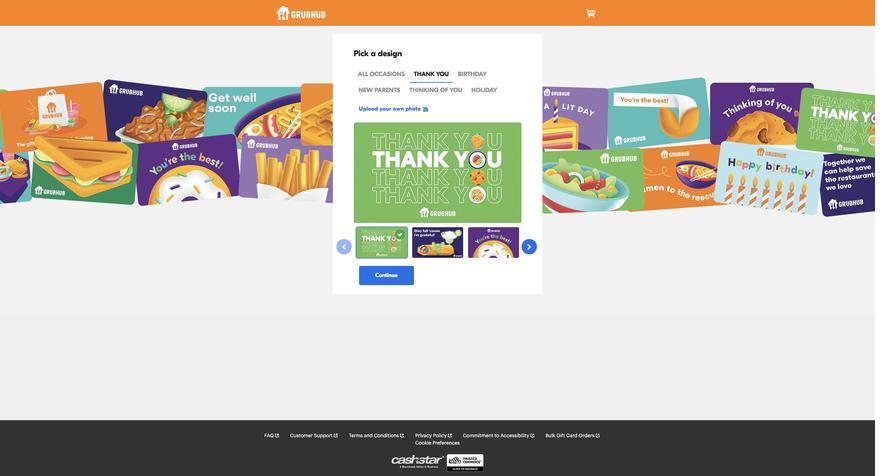 Task type: vqa. For each thing, say whether or not it's contained in the screenshot.
Cookie
yes



Task type: locate. For each thing, give the bounding box(es) containing it.
birthday
[[458, 71, 487, 78]]

cookie
[[415, 441, 431, 446]]

terms
[[349, 434, 363, 439]]

customer support
[[290, 434, 333, 439]]

thank you
[[414, 71, 449, 78]]

your
[[380, 106, 391, 112]]

1 vertical spatial thank you orange image
[[356, 227, 407, 258]]

1 horizontal spatial you
[[450, 87, 462, 94]]

you
[[436, 71, 449, 78], [450, 87, 462, 94]]

thank you orange image inside option
[[356, 227, 407, 258]]

0 vertical spatial thank you orange image
[[354, 123, 521, 223]]

bulk gift card orders
[[546, 434, 595, 439]]

gift card design option group
[[354, 227, 521, 260]]

thank you orange radio
[[356, 227, 408, 259]]

new
[[359, 87, 373, 94]]

next card design image
[[526, 244, 532, 250]]

you right of
[[450, 87, 462, 94]]

this site is protected by trustwave's trusted commerce program image
[[447, 454, 484, 472]]

you up of
[[436, 71, 449, 78]]

continue button
[[359, 266, 414, 285]]

cashstar, a blackhawk network business image
[[392, 456, 444, 468]]

support
[[314, 434, 333, 439]]

upload your own photo button
[[354, 100, 435, 117]]

continue
[[375, 273, 398, 279]]

commitment
[[463, 434, 493, 439]]

commitment to accessibility link
[[463, 433, 535, 440]]

design
[[378, 49, 402, 58]]

previous card design image
[[341, 244, 347, 250]]

thank you orange image
[[354, 123, 521, 223], [356, 227, 407, 258]]

all
[[358, 71, 368, 78]]

1 vertical spatial you
[[450, 87, 462, 94]]

terms and conditions link
[[349, 433, 405, 440]]

0 vertical spatial you
[[436, 71, 449, 78]]

thinking
[[409, 87, 439, 94]]

bulk gift card orders link
[[546, 433, 600, 440]]

cookie preferences link
[[415, 440, 460, 447]]

thinking of you
[[409, 87, 462, 94]]

faq link
[[264, 433, 279, 440]]

cookie preferences
[[415, 441, 460, 446]]

thank
[[414, 71, 435, 78]]



Task type: describe. For each thing, give the bounding box(es) containing it.
holiday
[[472, 87, 497, 94]]

orders
[[579, 434, 595, 439]]

a
[[371, 49, 376, 58]]

privacy policy link
[[415, 433, 452, 440]]

faq
[[264, 434, 274, 439]]

privacy
[[415, 434, 432, 439]]

you are the best orange image
[[468, 227, 519, 258]]

accessibility
[[501, 434, 529, 439]]

you are the best orange radio
[[467, 227, 520, 259]]

conditions
[[374, 434, 399, 439]]

own
[[393, 106, 404, 112]]

thank you radio
[[411, 227, 464, 259]]

occasions
[[370, 71, 405, 78]]

customer support link
[[290, 433, 338, 440]]

photo
[[406, 106, 421, 112]]

commitment to accessibility
[[463, 434, 529, 439]]

terms and conditions
[[349, 434, 399, 439]]

go to cart page image
[[586, 8, 597, 19]]

upload
[[359, 106, 378, 112]]

card
[[566, 434, 578, 439]]

all occasions
[[358, 71, 405, 78]]

grubhub image
[[276, 6, 326, 20]]

privacy policy
[[415, 434, 447, 439]]

bulk
[[546, 434, 555, 439]]

customer
[[290, 434, 313, 439]]

0 horizontal spatial you
[[436, 71, 449, 78]]

pick a design
[[354, 49, 402, 58]]

and
[[364, 434, 373, 439]]

pick
[[354, 49, 369, 58]]

thank you image
[[412, 227, 463, 258]]

parents
[[374, 87, 400, 94]]

gift card categories tab list
[[354, 67, 521, 99]]

gift
[[557, 434, 565, 439]]

of
[[440, 87, 448, 94]]

policy
[[433, 434, 447, 439]]

preferences
[[433, 441, 460, 446]]

to
[[495, 434, 499, 439]]

new parents
[[359, 87, 400, 94]]

cashstar, a blackhawk network business link
[[392, 456, 447, 473]]

upload your own photo
[[359, 106, 421, 112]]



